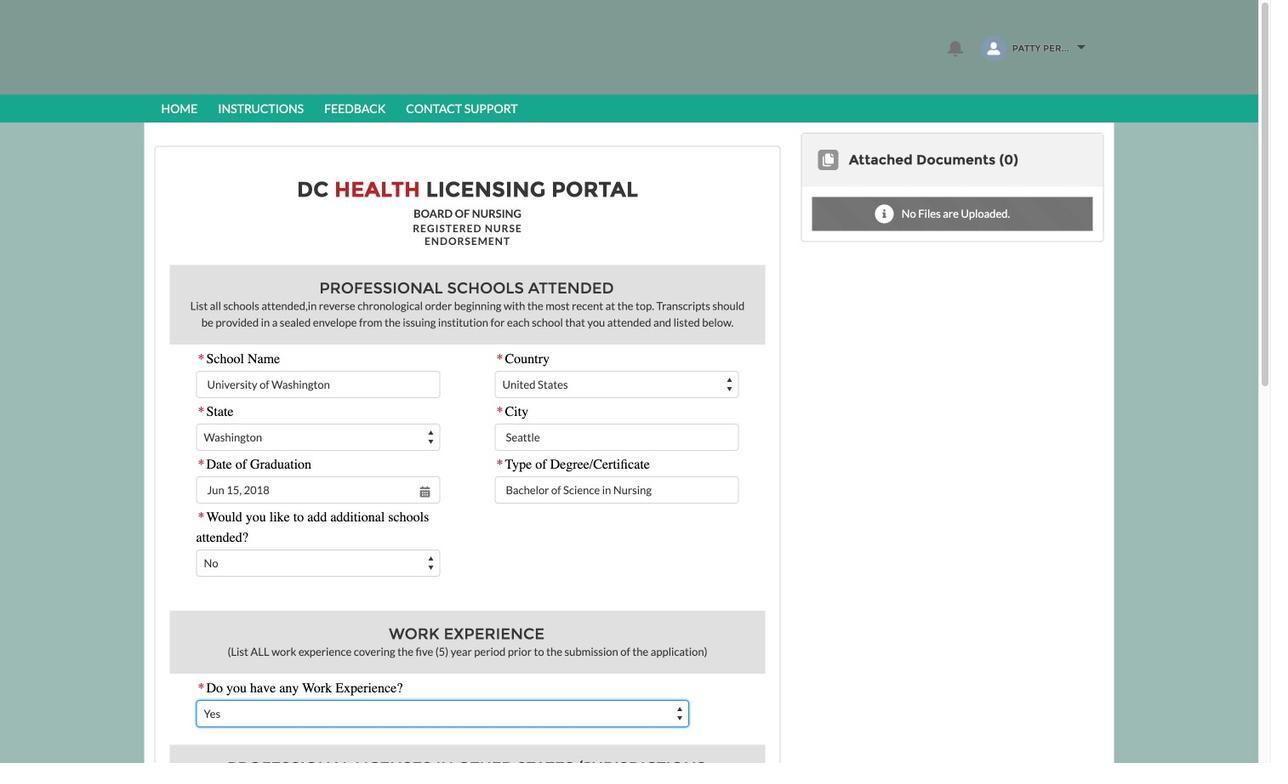 Task type: locate. For each thing, give the bounding box(es) containing it.
menu
[[151, 94, 1107, 123]]

patty persimmon image
[[981, 36, 1006, 61]]

banner
[[0, 0, 1258, 123]]

group
[[196, 451, 440, 504]]

None text field
[[196, 371, 440, 398], [196, 476, 440, 504], [196, 371, 440, 398], [196, 476, 440, 504]]

None text field
[[495, 424, 739, 451], [495, 476, 739, 504], [495, 424, 739, 451], [495, 476, 739, 504]]

main content
[[144, 123, 1114, 763]]



